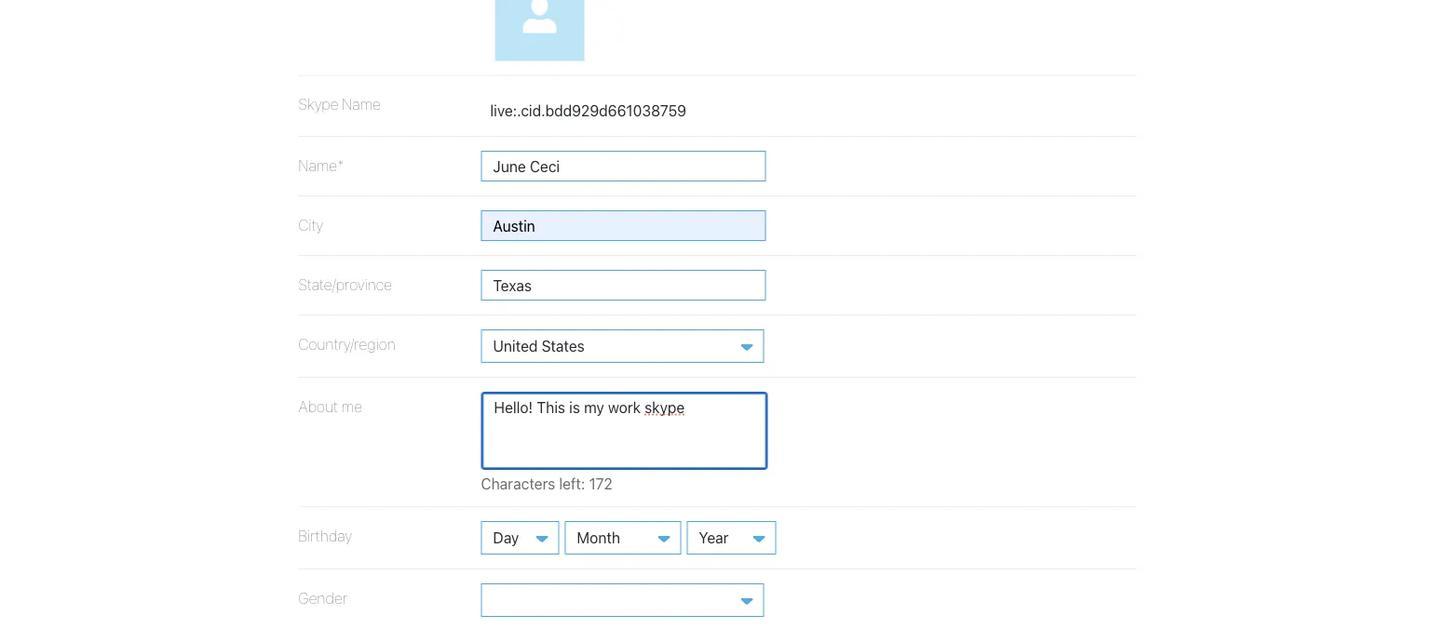 Task type: describe. For each thing, give the bounding box(es) containing it.
city
[[299, 216, 323, 234]]

year
[[699, 529, 729, 547]]

united
[[493, 337, 538, 355]]

skype
[[299, 96, 339, 113]]

country/region
[[299, 335, 396, 353]]

about
[[299, 398, 338, 415]]

day
[[493, 529, 519, 547]]

name
[[342, 96, 381, 113]]

me
[[342, 398, 362, 415]]

172
[[589, 475, 613, 493]]

states
[[542, 337, 585, 355]]

birthday
[[299, 527, 352, 545]]

about me
[[299, 398, 362, 415]]

City text field
[[481, 210, 766, 241]]

skype name
[[299, 96, 381, 113]]

left:
[[559, 475, 585, 493]]



Task type: locate. For each thing, give the bounding box(es) containing it.
status
[[481, 475, 703, 493]]

Name* text field
[[481, 151, 766, 181]]

name*
[[299, 156, 344, 174]]

live:.cid.bdd929d661038759
[[490, 102, 687, 120]]

characters left: 172
[[481, 475, 613, 493]]

gender
[[299, 590, 348, 607]]

status containing characters left:
[[481, 475, 703, 493]]

month
[[577, 529, 620, 547]]

characters
[[481, 475, 555, 493]]

State/province text field
[[481, 270, 766, 301]]

united states
[[493, 337, 585, 355]]

About me text field
[[481, 392, 768, 470]]

state/province
[[299, 276, 392, 293]]



Task type: vqa. For each thing, say whether or not it's contained in the screenshot.
About me
yes



